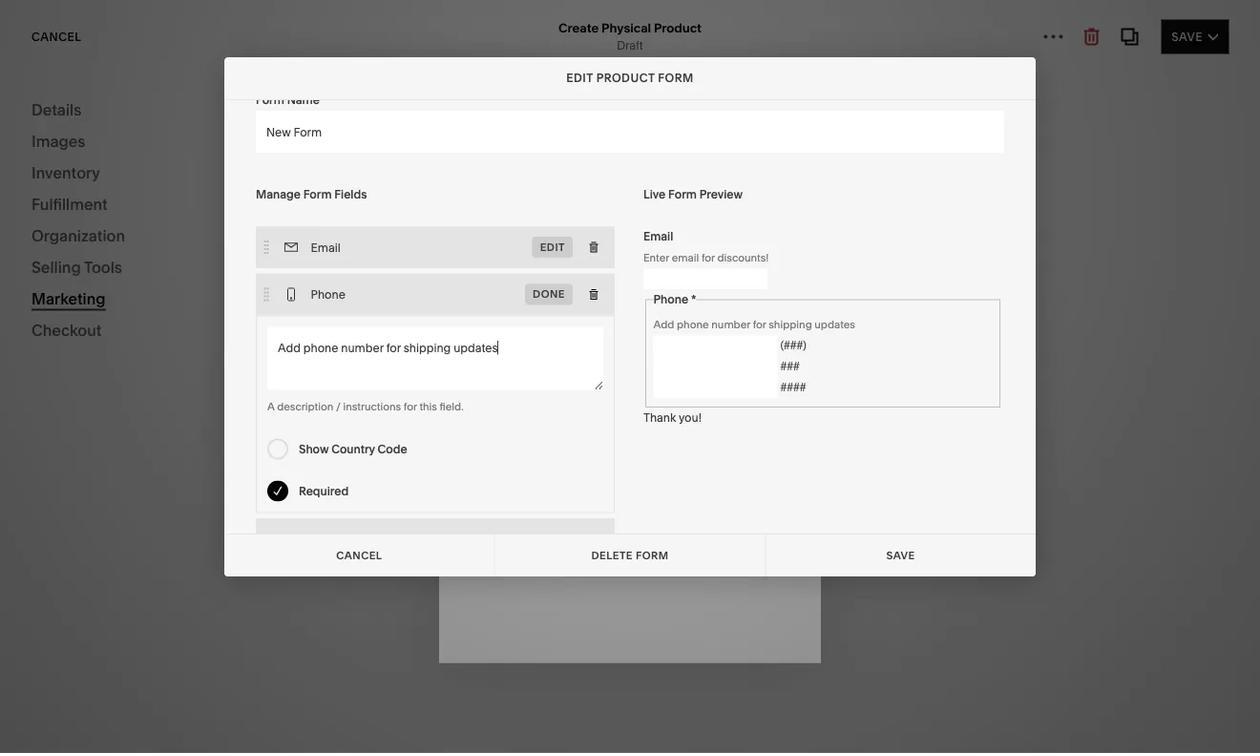 Task type: locate. For each thing, give the bounding box(es) containing it.
0 vertical spatial product
[[654, 20, 702, 35]]

6 from from the top
[[126, 688, 151, 702]]

field
[[453, 532, 487, 546]]

from $30
[[126, 368, 174, 382]]

1 vertical spatial product
[[596, 71, 655, 85]]

for right number
[[753, 318, 766, 331]]

to
[[361, 18, 373, 32]]

to
[[216, 215, 231, 233], [501, 235, 515, 254], [210, 264, 223, 280], [605, 273, 616, 286]]

tab list
[[1055, 26, 1143, 57]]

.
[[475, 33, 478, 47]]

customers down live form preview
[[657, 214, 734, 233]]

calathea
[[156, 413, 212, 429]]

add down the "phone" on the right of page
[[654, 318, 675, 331]]

1 vertical spatial custom
[[361, 254, 410, 270]]

cart.
[[556, 235, 588, 254], [646, 273, 670, 286]]

2 vertical spatial create
[[576, 354, 620, 367]]

from down fern
[[126, 624, 151, 638]]

1 vertical spatial their
[[619, 273, 643, 286]]

$20 down palm
[[154, 688, 174, 702]]

0 horizontal spatial required
[[299, 484, 349, 497]]

add product
[[145, 303, 233, 317]]

subscription
[[361, 312, 441, 328]]

0 vertical spatial a
[[652, 18, 658, 32]]

1 horizontal spatial add
[[738, 214, 766, 233]]

0 vertical spatial your
[[234, 215, 266, 233]]

your down "manage"
[[234, 215, 266, 233]]

updating
[[416, 18, 465, 32]]

to inside custom forms collect information when customers add this to their cart.
[[605, 273, 616, 286]]

form left the name
[[256, 93, 284, 106]]

cancel
[[32, 30, 82, 43], [336, 549, 382, 562]]

edit inside button
[[399, 34, 426, 48]]

add product button
[[53, 293, 325, 328]]

manage
[[256, 187, 301, 201]]

0 vertical spatial edit
[[399, 34, 426, 48]]

None text field
[[256, 110, 1005, 152], [306, 231, 525, 263], [306, 278, 518, 310], [654, 335, 778, 356], [256, 110, 1005, 152], [306, 231, 525, 263], [306, 278, 518, 310], [654, 335, 778, 356]]

2 horizontal spatial customers
[[657, 214, 734, 233]]

1 vertical spatial when
[[613, 214, 653, 233]]

2 $20 from the top
[[154, 688, 174, 702]]

from down cactus
[[126, 560, 151, 574]]

row group
[[0, 77, 378, 753]]

add left "field"
[[384, 532, 411, 546]]

1 vertical spatial on
[[464, 331, 478, 345]]

1 vertical spatial add
[[559, 273, 580, 286]]

code
[[378, 442, 407, 455]]

1 horizontal spatial cancel
[[336, 549, 382, 562]]

this
[[751, 18, 770, 32], [471, 235, 497, 254], [583, 273, 603, 286], [420, 400, 437, 413]]

0 horizontal spatial their
[[519, 235, 552, 254]]

cactus
[[126, 541, 170, 557]]

tools
[[84, 258, 122, 276]]

0 vertical spatial $20
[[154, 432, 174, 446]]

from inside pink calathea from $20
[[126, 432, 151, 446]]

this down collect information when customers add this to their cart.
[[583, 273, 603, 286]]

1 vertical spatial cancel
[[336, 549, 382, 562]]

2 vertical spatial for
[[404, 400, 417, 413]]

feature
[[773, 18, 811, 32]]

1 vertical spatial required
[[299, 484, 349, 497]]

thank you!
[[644, 411, 702, 425]]

0 vertical spatial create
[[559, 20, 599, 35]]

information down the forms
[[402, 273, 464, 286]]

information up custom forms collect information when customers add this to their cart.
[[526, 214, 610, 233]]

a inside subscription charge customers on a recurring basis.
[[481, 331, 487, 345]]

your left first
[[99, 264, 127, 280]]

your
[[234, 215, 266, 233], [99, 264, 127, 280]]

1 horizontal spatial on
[[734, 18, 748, 32]]

discounts!
[[718, 251, 769, 264]]

Search items… text field
[[63, 128, 342, 170]]

1 horizontal spatial their
[[619, 273, 643, 286]]

5 from from the top
[[126, 624, 151, 638]]

create your first product to start selling.
[[53, 264, 302, 280]]

create for create physical product draft
[[559, 20, 599, 35]]

to enable updating social accounts when you publish a product, turn on this feature in connected accounts .
[[361, 18, 824, 47]]

0 vertical spatial cart.
[[556, 235, 588, 254]]

required down show
[[299, 484, 349, 497]]

to down collect information when customers add this to their cart.
[[605, 273, 616, 286]]

add inside button
[[145, 303, 171, 317]]

cart. down the enter
[[646, 273, 670, 286]]

2 vertical spatial edit
[[540, 240, 565, 253]]

form name
[[256, 93, 320, 106]]

for inside email enter email for discounts!
[[702, 251, 715, 264]]

0 horizontal spatial when
[[467, 273, 496, 286]]

on left recurring
[[464, 331, 478, 345]]

0 vertical spatial when
[[555, 18, 584, 32]]

add for add form field
[[384, 532, 411, 546]]

to right products in the top of the page
[[216, 215, 231, 233]]

0 horizontal spatial information
[[402, 273, 464, 286]]

$20 inside pink calathea from $20
[[154, 432, 174, 446]]

1 horizontal spatial customers
[[499, 273, 557, 286]]

edit down the enable
[[399, 34, 426, 48]]

create physical product draft
[[559, 20, 702, 53]]

edit up custom forms collect information when customers add this to their cart.
[[540, 240, 565, 253]]

collect inside collect information when customers add this to their cart.
[[471, 214, 523, 233]]

1 $20 from the top
[[154, 432, 174, 446]]

from down palm
[[126, 688, 151, 702]]

2 horizontal spatial when
[[613, 214, 653, 233]]

from inside cactus from $50
[[126, 560, 151, 574]]

product for edit product form
[[596, 71, 655, 85]]

for
[[702, 251, 715, 264], [753, 318, 766, 331], [404, 400, 417, 413]]

0 horizontal spatial for
[[404, 400, 417, 413]]

1 custom from the top
[[361, 195, 410, 212]]

0 vertical spatial required
[[537, 301, 594, 314]]

edit down to enable updating social accounts when you publish a product, turn on this feature in connected accounts .
[[566, 71, 593, 85]]

1 vertical spatial for
[[753, 318, 766, 331]]

create inside create physical product draft
[[559, 20, 599, 35]]

edit button
[[387, 24, 439, 59]]

create left "new"
[[576, 354, 620, 367]]

2 vertical spatial customers
[[404, 331, 461, 345]]

on right turn
[[734, 18, 748, 32]]

from inside the maiden hair from $10
[[126, 496, 151, 510]]

2 custom from the top
[[361, 254, 410, 270]]

0 horizontal spatial cart.
[[556, 235, 588, 254]]

to up no form required
[[501, 235, 515, 254]]

product down product
[[174, 303, 233, 317]]

create down store
[[53, 264, 96, 280]]

product left turn
[[654, 20, 702, 35]]

live form preview
[[644, 187, 743, 201]]

0 horizontal spatial add
[[559, 273, 580, 286]]

form left fields
[[303, 187, 332, 201]]

add down first
[[145, 303, 171, 317]]

when up 'no'
[[467, 273, 496, 286]]

3 from from the top
[[126, 496, 151, 510]]

connected accounts link
[[361, 33, 475, 48]]

customers inside custom forms collect information when customers add this to their cart.
[[499, 273, 557, 286]]

0 vertical spatial on
[[734, 18, 748, 32]]

collect inside custom forms collect information when customers add this to their cart.
[[361, 273, 399, 286]]

field.
[[440, 400, 464, 413]]

store
[[53, 236, 91, 254]]

from inside fern from $25
[[126, 624, 151, 638]]

subscription charge customers on a recurring basis.
[[361, 312, 573, 345]]

when inside collect information when customers add this to their cart.
[[613, 214, 653, 233]]

from down maiden
[[126, 496, 151, 510]]

1 vertical spatial $20
[[154, 688, 174, 702]]

(###)
[[781, 338, 807, 352]]

1 vertical spatial cart.
[[646, 273, 670, 286]]

in
[[814, 18, 824, 32]]

when inside custom forms collect information when customers add this to their cart.
[[467, 273, 496, 286]]

1 from from the top
[[126, 368, 151, 382]]

on
[[734, 18, 748, 32], [464, 331, 478, 345]]

customers up done
[[499, 273, 557, 286]]

collect up custom forms collect information when customers add this to their cart.
[[471, 214, 523, 233]]

fulfillment
[[32, 195, 108, 213]]

add up discounts!
[[738, 214, 766, 233]]

·
[[808, 42, 811, 56]]

add up done
[[559, 273, 580, 286]]

custom
[[361, 195, 410, 212], [361, 254, 410, 270]]

start
[[53, 215, 88, 233]]

for right instructions at the left of the page
[[404, 400, 417, 413]]

0 horizontal spatial on
[[464, 331, 478, 345]]

product inside add product button
[[174, 303, 233, 317]]

when down live
[[613, 214, 653, 233]]

customers inside subscription charge customers on a recurring basis.
[[404, 331, 461, 345]]

1 horizontal spatial when
[[555, 18, 584, 32]]

Email email field
[[644, 268, 768, 289]]

0 horizontal spatial collect
[[361, 273, 399, 286]]

from inside palm from $20
[[126, 688, 151, 702]]

0 vertical spatial customers
[[657, 214, 734, 233]]

1 horizontal spatial your
[[234, 215, 266, 233]]

customers down the subscription
[[404, 331, 461, 345]]

1 horizontal spatial cart.
[[646, 273, 670, 286]]

0 horizontal spatial customers
[[404, 331, 461, 345]]

0 vertical spatial collect
[[471, 214, 523, 233]]

4 from from the top
[[126, 560, 151, 574]]

2 vertical spatial product
[[174, 303, 233, 317]]

custom inside custom forms collect information when customers add this to their cart.
[[361, 254, 410, 270]]

new
[[623, 354, 648, 367]]

edit
[[399, 34, 426, 48], [566, 71, 593, 85], [540, 240, 565, 253]]

to left start
[[210, 264, 223, 280]]

required down done
[[537, 301, 594, 314]]

form
[[658, 71, 694, 85], [256, 93, 284, 106], [303, 187, 332, 201], [669, 187, 697, 201], [502, 301, 534, 314], [651, 354, 684, 367], [414, 532, 450, 546]]

custom down enabled
[[361, 254, 410, 270]]

0 horizontal spatial add
[[145, 303, 171, 317]]

1 horizontal spatial for
[[702, 251, 715, 264]]

1 vertical spatial information
[[402, 273, 464, 286]]

checkout
[[32, 321, 102, 339]]

required
[[537, 301, 594, 314], [299, 484, 349, 497]]

for up email email field
[[702, 251, 715, 264]]

product for add product
[[174, 303, 233, 317]]

cart. up done
[[556, 235, 588, 254]]

1 horizontal spatial collect
[[471, 214, 523, 233]]

from
[[126, 368, 151, 382], [126, 432, 151, 446], [126, 496, 151, 510], [126, 560, 151, 574], [126, 624, 151, 638], [126, 688, 151, 702]]

product inside create physical product draft
[[654, 20, 702, 35]]

None text field
[[654, 356, 778, 377], [654, 377, 778, 398], [654, 356, 778, 377], [654, 377, 778, 398]]

2 from from the top
[[126, 432, 151, 446]]

2 vertical spatial when
[[467, 273, 496, 286]]

0 vertical spatial their
[[519, 235, 552, 254]]

this right the forms
[[471, 235, 497, 254]]

collect up the subscription
[[361, 273, 399, 286]]

1 horizontal spatial required
[[537, 301, 594, 314]]

live
[[644, 187, 666, 201]]

from down pink
[[126, 432, 151, 446]]

2 horizontal spatial edit
[[566, 71, 593, 85]]

product down the draft at the top of the page
[[596, 71, 655, 85]]

create for create new form
[[576, 354, 620, 367]]

this up products at the top of the page
[[751, 18, 770, 32]]

email
[[644, 229, 673, 243]]

done
[[533, 287, 565, 300]]

1 vertical spatial edit
[[566, 71, 593, 85]]

0 vertical spatial information
[[526, 214, 610, 233]]

1 horizontal spatial a
[[652, 18, 658, 32]]

their up done
[[519, 235, 552, 254]]

this inside custom forms collect information when customers add this to their cart.
[[583, 273, 603, 286]]

$20
[[154, 432, 174, 446], [154, 688, 174, 702]]

this left field. on the left
[[420, 400, 437, 413]]

0 vertical spatial for
[[702, 251, 715, 264]]

manage form fields
[[256, 187, 367, 201]]

product
[[157, 264, 207, 280]]

1 horizontal spatial add
[[384, 532, 411, 546]]

to inside the start adding products to your store
[[216, 215, 231, 233]]

this inside collect information when customers add this to their cart.
[[471, 235, 497, 254]]

pink calathea from $20
[[126, 413, 212, 446]]

0 horizontal spatial your
[[99, 264, 127, 280]]

palm
[[126, 669, 157, 685]]

0 vertical spatial cancel
[[32, 30, 82, 43]]

$20 down calathea
[[154, 432, 174, 446]]

row group containing pink calathea
[[0, 77, 378, 753]]

1 vertical spatial collect
[[361, 273, 399, 286]]

create
[[559, 20, 599, 35], [53, 264, 96, 280], [576, 354, 620, 367]]

when left you
[[555, 18, 584, 32]]

0 horizontal spatial edit
[[399, 34, 426, 48]]

custom up enabled
[[361, 195, 410, 212]]

shipping
[[769, 318, 812, 331]]

information
[[526, 214, 610, 233], [402, 273, 464, 286]]

0 horizontal spatial cancel
[[32, 30, 82, 43]]

0 horizontal spatial a
[[481, 331, 487, 345]]

for for email
[[702, 251, 715, 264]]

Description text field
[[267, 327, 603, 390]]

preview
[[700, 187, 743, 201]]

collect
[[471, 214, 523, 233], [361, 273, 399, 286]]

1 vertical spatial create
[[53, 264, 96, 280]]

0 vertical spatial add
[[738, 214, 766, 233]]

custom inside the custom button enabled
[[361, 195, 410, 212]]

add
[[738, 214, 766, 233], [559, 273, 580, 286]]

create left physical
[[559, 20, 599, 35]]

their down collect information when customers add this to their cart.
[[619, 273, 643, 286]]

cart. inside custom forms collect information when customers add this to their cart.
[[646, 273, 670, 286]]

None button
[[495, 535, 765, 577], [766, 535, 1036, 577], [495, 535, 765, 577], [766, 535, 1036, 577]]

1 vertical spatial a
[[481, 331, 487, 345]]

1 vertical spatial customers
[[499, 273, 557, 286]]

a down 'no'
[[481, 331, 487, 345]]

a right publish
[[652, 18, 658, 32]]

0 vertical spatial custom
[[361, 195, 410, 212]]

shop products · published
[[756, 27, 868, 56]]

2 horizontal spatial add
[[654, 318, 675, 331]]

2 horizontal spatial for
[[753, 318, 766, 331]]

from left $30
[[126, 368, 151, 382]]

description
[[277, 400, 334, 413]]

email
[[672, 251, 699, 264]]

$20 inside palm from $20
[[154, 688, 174, 702]]

create new form
[[576, 354, 684, 367]]

when
[[555, 18, 584, 32], [613, 214, 653, 233], [467, 273, 496, 286]]

1 horizontal spatial information
[[526, 214, 610, 233]]



Task type: describe. For each thing, give the bounding box(es) containing it.
fern from $25
[[126, 605, 174, 638]]

show
[[299, 442, 329, 455]]

phone
[[677, 318, 709, 331]]

adding
[[92, 215, 143, 233]]

your inside the start adding products to your store
[[234, 215, 266, 233]]

no
[[481, 301, 499, 314]]

edit for edit button
[[399, 34, 426, 48]]

country
[[331, 442, 375, 455]]

inventory
[[32, 163, 100, 182]]

connected
[[361, 33, 421, 47]]

create for create your first product to start selling.
[[53, 264, 96, 280]]

form left "field"
[[414, 532, 450, 546]]

on inside subscription charge customers on a recurring basis.
[[464, 331, 478, 345]]

form right 'no'
[[502, 301, 534, 314]]

product,
[[661, 18, 707, 32]]

edit product form
[[566, 71, 694, 85]]

$50
[[154, 560, 174, 574]]

images
[[32, 132, 86, 150]]

save
[[1172, 30, 1203, 43]]

a
[[267, 400, 275, 413]]

/
[[336, 400, 341, 413]]

email enter email for discounts!
[[644, 229, 769, 264]]

maiden hair from $10
[[126, 477, 203, 510]]

phone
[[654, 292, 689, 306]]

enabled
[[372, 214, 417, 228]]

add form field
[[384, 532, 487, 546]]

add inside collect information when customers add this to their cart.
[[738, 214, 766, 233]]

start
[[226, 264, 254, 280]]

palm from $20
[[126, 669, 174, 702]]

when inside to enable updating social accounts when you publish a product, turn on this feature in connected accounts .
[[555, 18, 584, 32]]

to inside collect information when customers add this to their cart.
[[501, 235, 515, 254]]

published
[[813, 42, 868, 56]]

save button
[[1161, 20, 1229, 54]]

phone *
[[654, 292, 696, 306]]

this inside to enable updating social accounts when you publish a product, turn on this feature in connected accounts .
[[751, 18, 770, 32]]

you
[[587, 18, 607, 32]]

$25
[[154, 624, 174, 638]]

$10
[[154, 496, 172, 510]]

categories
[[36, 35, 114, 49]]

updates
[[815, 318, 855, 331]]

cart. inside collect information when customers add this to their cart.
[[556, 235, 588, 254]]

a inside to enable updating social accounts when you publish a product, turn on this feature in connected accounts .
[[652, 18, 658, 32]]

####
[[781, 380, 806, 394]]

for for add
[[753, 318, 766, 331]]

draft
[[617, 39, 643, 53]]

social
[[468, 18, 499, 32]]

form right "new"
[[651, 354, 684, 367]]

turn
[[710, 18, 731, 32]]

charge
[[361, 331, 401, 345]]

edit for edit product form
[[566, 71, 593, 85]]

button
[[414, 195, 455, 212]]

their inside collect information when customers add this to their cart.
[[519, 235, 552, 254]]

instructions
[[343, 400, 401, 413]]

marketing
[[32, 289, 106, 308]]

*
[[691, 292, 696, 306]]

basis.
[[542, 331, 573, 345]]

selling
[[32, 258, 81, 276]]

their inside custom forms collect information when customers add this to their cart.
[[619, 273, 643, 286]]

physical
[[602, 20, 651, 35]]

add for add phone number for shipping updates
[[654, 318, 675, 331]]

information inside collect information when customers add this to their cart.
[[526, 214, 610, 233]]

fields
[[335, 187, 367, 201]]

a description / instructions for this field.
[[267, 400, 464, 413]]

custom forms collect information when customers add this to their cart.
[[361, 254, 670, 286]]

###
[[781, 359, 800, 373]]

no form required
[[481, 301, 594, 314]]

custom for custom forms
[[361, 254, 410, 270]]

form right live
[[669, 187, 697, 201]]

shop
[[797, 27, 826, 41]]

accounts
[[502, 18, 552, 32]]

on inside to enable updating social accounts when you publish a product, turn on this feature in connected accounts .
[[734, 18, 748, 32]]

details
[[32, 100, 82, 119]]

accounts
[[424, 33, 475, 47]]

recurring
[[490, 331, 540, 345]]

fern
[[126, 605, 154, 621]]

products
[[756, 42, 805, 56]]

add for add product
[[145, 303, 171, 317]]

selling tools
[[32, 258, 122, 276]]

1 horizontal spatial edit
[[540, 240, 565, 253]]

collect information when customers add this to their cart.
[[471, 214, 766, 254]]

pink
[[126, 413, 153, 429]]

custom for custom button
[[361, 195, 410, 212]]

all
[[32, 91, 59, 117]]

thank
[[644, 411, 676, 425]]

cactus from $50
[[126, 541, 174, 574]]

cancel button
[[32, 20, 82, 54]]

hair
[[177, 477, 203, 493]]

customers inside collect information when customers add this to their cart.
[[657, 214, 734, 233]]

selling.
[[257, 264, 302, 280]]

forms
[[414, 254, 454, 270]]

form down 'product,'
[[658, 71, 694, 85]]

1 vertical spatial your
[[99, 264, 127, 280]]

maiden
[[126, 477, 174, 493]]

enable
[[376, 18, 413, 32]]

show country code
[[299, 442, 407, 455]]

number
[[712, 318, 751, 331]]

organization
[[32, 226, 125, 245]]

custom button enabled
[[361, 195, 455, 228]]

add inside custom forms collect information when customers add this to their cart.
[[559, 273, 580, 286]]

information inside custom forms collect information when customers add this to their cart.
[[402, 273, 464, 286]]

start adding products to your store
[[53, 215, 266, 254]]

name
[[287, 93, 320, 106]]



Task type: vqa. For each thing, say whether or not it's contained in the screenshot.
rightmost Add
yes



